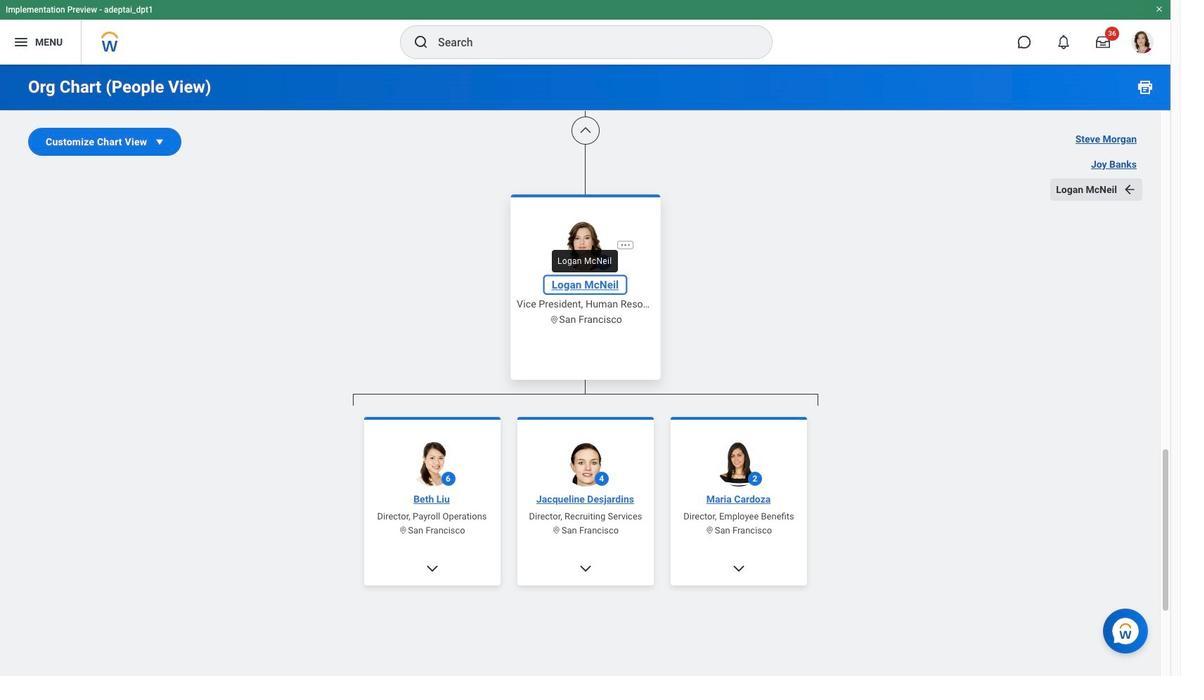 Task type: describe. For each thing, give the bounding box(es) containing it.
chevron down image for second location image from the left
[[731, 562, 746, 576]]

2 location image from the left
[[705, 527, 714, 536]]

location image
[[552, 527, 561, 536]]

Search Workday  search field
[[438, 27, 743, 58]]

print org chart image
[[1137, 79, 1154, 96]]

chevron down image
[[425, 562, 439, 576]]



Task type: locate. For each thing, give the bounding box(es) containing it.
1 horizontal spatial location image
[[705, 527, 714, 536]]

chevron up image
[[578, 124, 592, 138]]

justify image
[[13, 34, 30, 51]]

1 horizontal spatial chevron down image
[[731, 562, 746, 576]]

inbox large image
[[1096, 35, 1110, 49]]

search image
[[413, 34, 430, 51]]

location image
[[399, 527, 408, 536], [705, 527, 714, 536]]

banner
[[0, 0, 1170, 65]]

logan mcneil, logan mcneil, 3 direct reports element
[[353, 406, 818, 677]]

chevron down image
[[578, 562, 592, 576], [731, 562, 746, 576]]

close environment banner image
[[1155, 5, 1163, 13]]

2 chevron down image from the left
[[731, 562, 746, 576]]

notifications large image
[[1057, 35, 1071, 49]]

main content
[[0, 0, 1170, 677]]

0 horizontal spatial chevron down image
[[578, 562, 592, 576]]

0 horizontal spatial location image
[[399, 527, 408, 536]]

chevron down image for location icon
[[578, 562, 592, 576]]

1 chevron down image from the left
[[578, 562, 592, 576]]

tooltip
[[548, 246, 622, 277]]

caret down image
[[153, 135, 167, 149]]

arrow left image
[[1123, 183, 1137, 197]]

1 location image from the left
[[399, 527, 408, 536]]

profile logan mcneil image
[[1131, 31, 1154, 56]]



Task type: vqa. For each thing, say whether or not it's contained in the screenshot.
Chevron Down icon
yes



